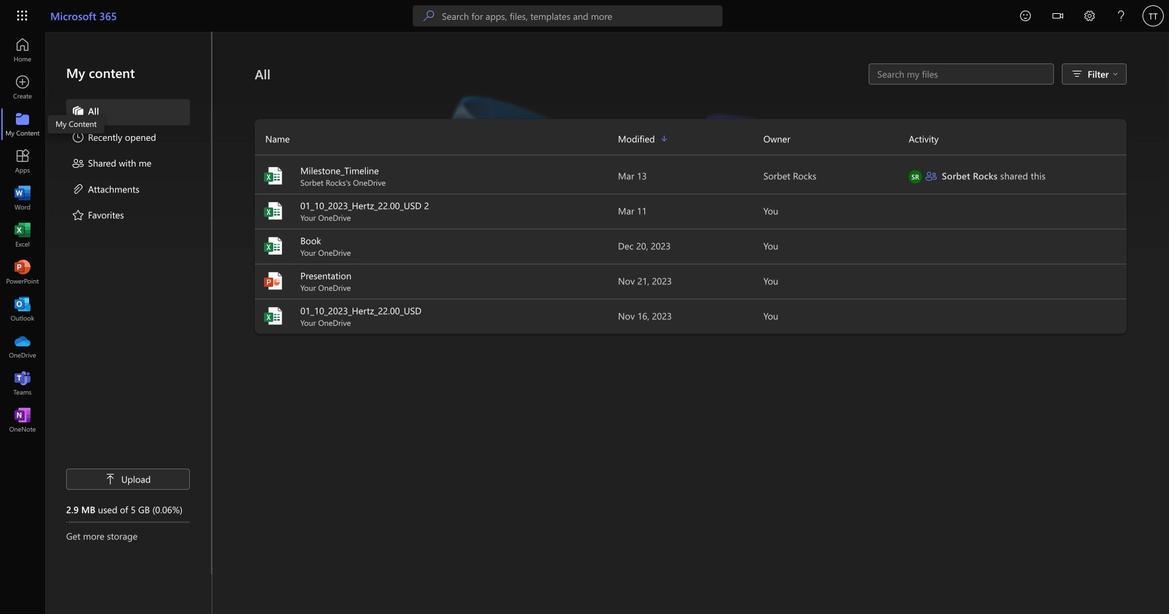 Task type: locate. For each thing, give the bounding box(es) containing it.
create image
[[16, 81, 29, 94]]

excel image for name milestone_timeline cell
[[263, 165, 284, 187]]

1 excel image from the top
[[263, 165, 284, 187]]

navigation
[[0, 32, 45, 439]]

application
[[0, 32, 1169, 615]]

excel image up powerpoint icon
[[263, 236, 284, 257]]

onedrive image
[[16, 340, 29, 353]]

0 vertical spatial excel image
[[263, 165, 284, 187]]

excel image for name book 'cell'
[[263, 236, 284, 257]]

excel image inside name book 'cell'
[[263, 236, 284, 257]]

excel image
[[16, 229, 29, 242], [263, 236, 284, 257], [263, 306, 284, 327]]

None search field
[[413, 5, 723, 26]]

2 excel image from the top
[[263, 201, 284, 222]]

name book cell
[[255, 234, 618, 258]]

name milestone_timeline cell
[[255, 164, 618, 188]]

excel image inside name 01_10_2023_hertz_22.00_usd 2 cell
[[263, 201, 284, 222]]

banner
[[0, 0, 1169, 34]]

excel image for name 01_10_2023_hertz_22.00_usd cell
[[263, 306, 284, 327]]

menu
[[66, 99, 190, 229]]

tooltip
[[48, 115, 105, 134]]

excel image inside name 01_10_2023_hertz_22.00_usd cell
[[263, 306, 284, 327]]

row
[[255, 128, 1127, 156]]

Search my files text field
[[876, 67, 1047, 81]]

outlook image
[[16, 303, 29, 316]]

excel image
[[263, 165, 284, 187], [263, 201, 284, 222]]

excel image inside name milestone_timeline cell
[[263, 165, 284, 187]]

excel image down powerpoint icon
[[263, 306, 284, 327]]

activity, column 4 of 4 column header
[[909, 128, 1127, 150]]

displaying 5 out of 7 files. status
[[869, 64, 1054, 85]]

powerpoint image
[[263, 271, 284, 292]]

1 vertical spatial excel image
[[263, 201, 284, 222]]

name presentation cell
[[255, 269, 618, 293]]

name 01_10_2023_hertz_22.00_usd cell
[[255, 304, 618, 328]]



Task type: vqa. For each thing, say whether or not it's contained in the screenshot.
"File" inside the Share a file Watch how to share files and manage share settings.
no



Task type: describe. For each thing, give the bounding box(es) containing it.
teams image
[[16, 377, 29, 390]]

powerpoint image
[[16, 266, 29, 279]]

menu inside my content left pane navigation navigation
[[66, 99, 190, 229]]

my content left pane navigation navigation
[[45, 32, 212, 575]]

my content image
[[16, 118, 29, 131]]

home image
[[16, 44, 29, 57]]

excel image down word image
[[16, 229, 29, 242]]

word image
[[16, 192, 29, 205]]

tt image
[[1143, 5, 1164, 26]]

excel image for name 01_10_2023_hertz_22.00_usd 2 cell
[[263, 201, 284, 222]]

Search box. Suggestions appear as you type. search field
[[442, 5, 723, 26]]

onenote image
[[16, 414, 29, 427]]

apps image
[[16, 155, 29, 168]]

name 01_10_2023_hertz_22.00_usd 2 cell
[[255, 199, 618, 223]]



